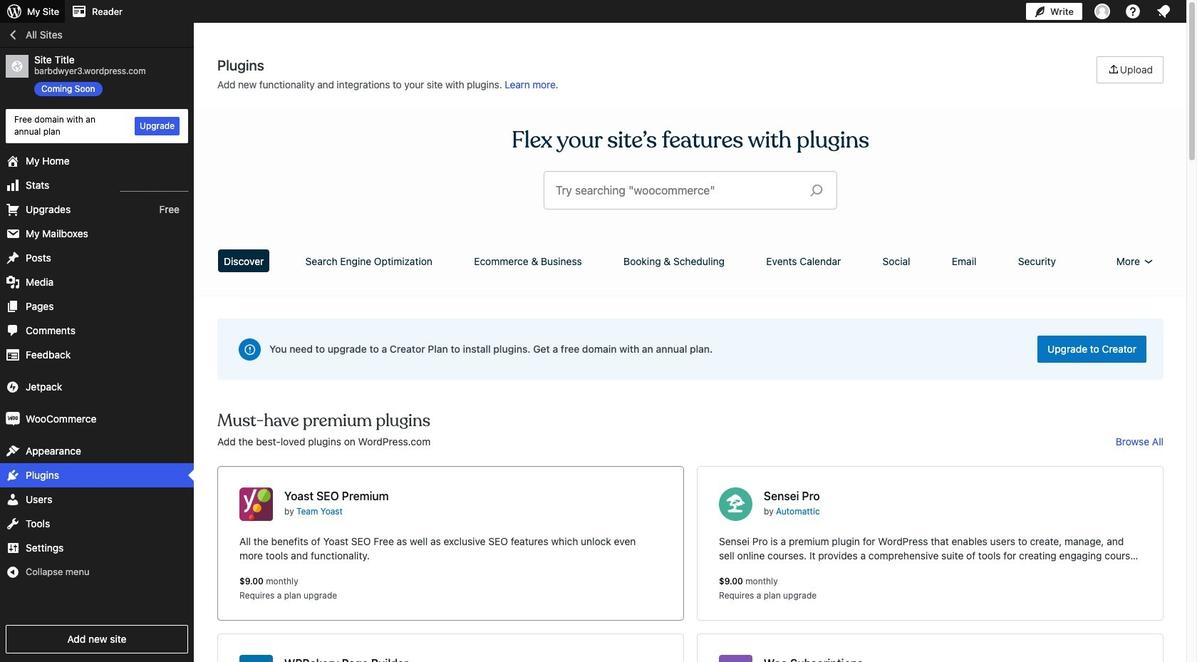 Task type: locate. For each thing, give the bounding box(es) containing it.
main content
[[212, 56, 1169, 662]]

1 vertical spatial img image
[[6, 412, 20, 426]]

1 img image from the top
[[6, 380, 20, 394]]

1 horizontal spatial plugin icon image
[[719, 488, 753, 521]]

plugin icon image
[[239, 488, 273, 521], [719, 488, 753, 521]]

0 vertical spatial img image
[[6, 380, 20, 394]]

img image
[[6, 380, 20, 394], [6, 412, 20, 426]]

Search search field
[[556, 172, 799, 209]]

my profile image
[[1095, 4, 1110, 19]]

0 horizontal spatial plugin icon image
[[239, 488, 273, 521]]

help image
[[1125, 3, 1142, 20]]

2 img image from the top
[[6, 412, 20, 426]]

None search field
[[545, 172, 837, 209]]



Task type: vqa. For each thing, say whether or not it's contained in the screenshot.
Open Search 'image'
yes



Task type: describe. For each thing, give the bounding box(es) containing it.
manage your notifications image
[[1155, 3, 1172, 20]]

2 plugin icon image from the left
[[719, 488, 753, 521]]

highest hourly views 0 image
[[120, 182, 188, 191]]

1 plugin icon image from the left
[[239, 488, 273, 521]]

open search image
[[799, 180, 835, 200]]



